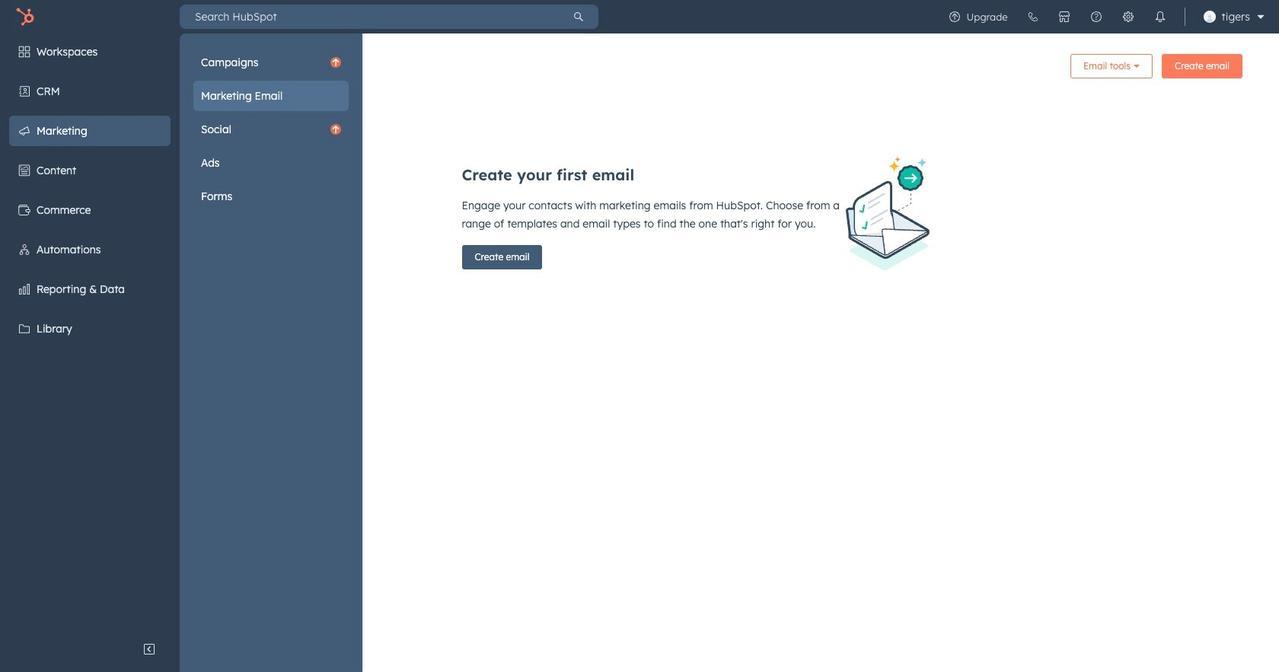 Task type: describe. For each thing, give the bounding box(es) containing it.
settings image
[[1122, 11, 1134, 23]]

help image
[[1090, 11, 1102, 23]]

marketplaces image
[[1058, 11, 1070, 23]]

notifications image
[[1154, 11, 1166, 23]]



Task type: vqa. For each thing, say whether or not it's contained in the screenshot.
the Settings icon
yes



Task type: locate. For each thing, give the bounding box(es) containing it.
menu
[[939, 0, 1270, 34], [0, 34, 363, 672], [193, 47, 349, 212]]

banner
[[216, 49, 1243, 89]]

Search HubSpot search field
[[180, 5, 559, 29]]

howard n/a image
[[1204, 11, 1216, 23]]



